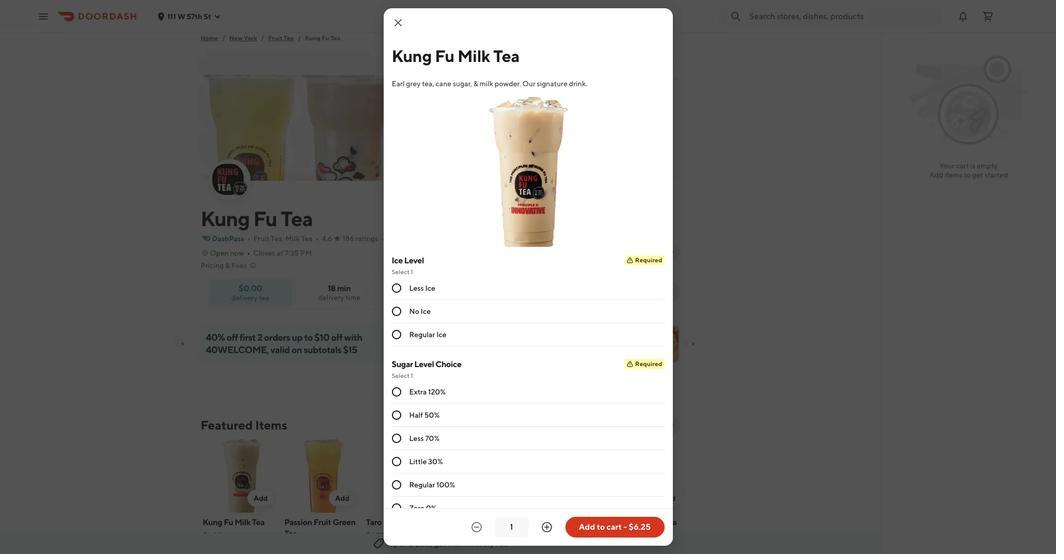 Task type: describe. For each thing, give the bounding box(es) containing it.
passion
[[285, 518, 312, 528]]

$15
[[343, 345, 358, 356]]

• left 4.6
[[316, 235, 319, 243]]

fees
[[231, 262, 247, 270]]

-
[[624, 522, 627, 532]]

at
[[277, 249, 283, 257]]

no
[[410, 308, 420, 316]]

$0.00 delivery fee
[[232, 283, 270, 302]]

dashpass
[[212, 235, 244, 243]]

oolong
[[635, 518, 663, 528]]

started
[[985, 171, 1009, 179]]

kung fu milk tea
[[392, 46, 520, 66]]

featured items
[[201, 418, 287, 433]]

new
[[230, 34, 243, 42]]

• right ratings
[[381, 235, 384, 243]]

info
[[661, 247, 674, 255]]

pricing
[[201, 262, 224, 270]]

up
[[292, 332, 303, 343]]

111 w 57th st button
[[157, 12, 221, 20]]

• closes at 7:35 pm
[[247, 249, 312, 257]]

$6.25 for kung fu milk tea $6.25
[[203, 532, 222, 540]]

select promotional banner element
[[418, 363, 463, 381]]

Regular Ice radio
[[392, 330, 401, 340]]

milk for fruit tea, milk tea
[[286, 235, 300, 243]]

ice level select 1
[[392, 256, 424, 276]]

empty
[[977, 162, 998, 170]]

111 w 57th st
[[167, 12, 211, 20]]

add button for mango green tea
[[574, 490, 601, 507]]

milk
[[480, 80, 494, 88]]

green inside mango green tea $5.95
[[557, 518, 580, 528]]

kung for kung fu milk tea $6.25
[[203, 518, 222, 528]]

free
[[448, 539, 463, 549]]

now
[[230, 249, 244, 257]]

2 off from the left
[[331, 332, 343, 343]]

add for passion fruit green tea
[[335, 495, 350, 503]]

$20,
[[415, 539, 432, 549]]

$5.95 for mango green tea
[[529, 532, 549, 540]]

drink.
[[569, 80, 588, 88]]

cart inside your cart is empty add items to get started
[[957, 162, 970, 170]]

decrease quantity by 1 image
[[471, 521, 483, 534]]

ice for no
[[421, 308, 431, 316]]

120%
[[428, 388, 446, 396]]

40welcome,
[[206, 345, 269, 356]]

taro
[[366, 518, 382, 528]]

pm
[[300, 249, 312, 257]]

thai milk tea image
[[448, 440, 525, 513]]

st
[[204, 12, 211, 20]]

Extra 120% radio
[[392, 388, 401, 397]]

half
[[410, 411, 423, 420]]

open menu image
[[37, 10, 50, 22]]

ice level group
[[392, 255, 665, 347]]

Less 70% radio
[[392, 434, 401, 443]]

fu for kung fu milk tea
[[435, 46, 455, 66]]

add for peach oolong tea
[[662, 495, 676, 503]]

tea inside kung fu milk tea dialog
[[494, 46, 520, 66]]

level for select
[[405, 256, 424, 266]]

• right now
[[247, 249, 250, 257]]

mango green tea $5.95
[[529, 518, 594, 540]]

home link
[[201, 33, 218, 43]]

w
[[178, 12, 185, 20]]

milk right thai
[[465, 518, 481, 528]]

50%
[[425, 411, 440, 420]]

milk for kung fu milk tea $6.25
[[235, 518, 251, 528]]

more info
[[641, 247, 674, 255]]

min for 18 min delivery time
[[337, 284, 351, 294]]

more info button
[[625, 243, 680, 259]]

tea,
[[271, 235, 284, 243]]

thai milk tea
[[448, 518, 495, 528]]

fu for kung fu tea
[[253, 207, 277, 231]]

our
[[523, 80, 536, 88]]

mango
[[529, 518, 555, 528]]

milk inside "taro milk tea $6.75"
[[384, 518, 399, 528]]

$5.95 for peach oolong tea
[[611, 532, 631, 540]]

featured items heading
[[201, 417, 287, 434]]

extra 120%
[[410, 388, 446, 396]]

regular 100%
[[410, 481, 455, 489]]

ice for less
[[426, 284, 436, 293]]

No Ice radio
[[392, 307, 401, 316]]

add for kung fu milk tea
[[254, 495, 268, 503]]

peach oolong tea image
[[611, 440, 689, 513]]

$6.75
[[366, 532, 385, 540]]

earl grey tea, cane sugar, & milk powder. our signature drink.
[[392, 80, 588, 88]]

add button for passion fruit green tea
[[329, 490, 356, 507]]

spend
[[389, 539, 413, 549]]

3 min radio
[[626, 282, 680, 302]]

green inside the passion fruit green tea
[[333, 518, 356, 528]]

100%
[[437, 481, 455, 489]]

order methods option group
[[579, 282, 680, 302]]

choice
[[436, 360, 462, 370]]

1 off from the left
[[227, 332, 238, 343]]

fruit tea link
[[268, 33, 294, 43]]

kung for kung fu milk tea
[[392, 46, 432, 66]]

first
[[240, 332, 256, 343]]

1 vertical spatial fruit
[[254, 235, 269, 243]]

186
[[343, 235, 354, 243]]

powder.
[[495, 80, 521, 88]]

closes
[[253, 249, 275, 257]]

your cart is empty add items to get started
[[930, 162, 1009, 179]]

regular for regular ice
[[410, 331, 435, 339]]

to for get
[[965, 171, 972, 179]]

mango green tea image
[[529, 440, 607, 513]]

taro milk tea image
[[366, 440, 444, 513]]

no ice
[[410, 308, 431, 316]]

tea inside peach oolong tea $5.95
[[664, 518, 677, 528]]

• right dashpass
[[247, 235, 251, 243]]

3 / from the left
[[298, 34, 301, 42]]

featured
[[201, 418, 253, 433]]

30%
[[428, 458, 443, 466]]

18 min
[[597, 292, 615, 300]]

peach oolong tea $5.95
[[611, 518, 677, 540]]

your
[[940, 162, 955, 170]]

to inside add to cart - $6.25 button
[[597, 522, 605, 532]]

taro milk tea $6.75
[[366, 518, 414, 540]]

Current quantity is 1 number field
[[502, 522, 522, 533]]

subtotals
[[304, 345, 342, 356]]

delivery inside $0.00 delivery fee
[[232, 294, 258, 302]]

Regular 100% radio
[[392, 481, 401, 490]]

increase quantity by 1 image
[[541, 521, 553, 534]]

& inside kung fu milk tea dialog
[[474, 80, 479, 88]]

pricing & fees
[[201, 262, 247, 270]]

is
[[971, 162, 976, 170]]



Task type: vqa. For each thing, say whether or not it's contained in the screenshot.
the Mac
no



Task type: locate. For each thing, give the bounding box(es) containing it.
1 vertical spatial less
[[410, 435, 424, 443]]

cart left -
[[607, 522, 622, 532]]

milk inside dialog
[[458, 46, 490, 66]]

2 vertical spatial to
[[597, 522, 605, 532]]

0 horizontal spatial off
[[227, 332, 238, 343]]

with
[[345, 332, 363, 343]]

min
[[337, 284, 351, 294], [604, 292, 615, 300], [653, 292, 664, 300]]

& inside button
[[225, 262, 230, 270]]

green right increase quantity by 1 icon
[[557, 518, 580, 528]]

fruit inside the passion fruit green tea
[[314, 518, 331, 528]]

0 vertical spatial cart
[[957, 162, 970, 170]]

0 horizontal spatial delivery
[[232, 294, 258, 302]]

0 horizontal spatial $6.25
[[203, 532, 222, 540]]

fu inside kung fu milk tea dialog
[[435, 46, 455, 66]]

3 add button from the left
[[411, 490, 437, 507]]

18 inside option
[[597, 292, 603, 300]]

to for $10
[[304, 332, 313, 343]]

delivery inside 18 min delivery time
[[318, 294, 344, 302]]

0 vertical spatial get
[[973, 171, 984, 179]]

0 horizontal spatial $5.95
[[529, 532, 549, 540]]

select down sugar
[[392, 372, 410, 380]]

milk right "taro"
[[384, 518, 399, 528]]

add button for peach oolong tea
[[656, 490, 682, 507]]

regular ice
[[410, 331, 447, 339]]

kung fu tea
[[201, 207, 313, 231]]

less
[[410, 284, 424, 293], [410, 435, 424, 443]]

close kung fu milk tea image
[[392, 17, 404, 29]]

add up kung fu milk tea $6.25
[[254, 495, 268, 503]]

2 green from the left
[[557, 518, 580, 528]]

to inside your cart is empty add items to get started
[[965, 171, 972, 179]]

18 min delivery time
[[318, 284, 361, 302]]

less for less ice
[[410, 284, 424, 293]]

1 horizontal spatial off
[[331, 332, 343, 343]]

fu down kung fu milk tea image
[[224, 518, 233, 528]]

zero
[[410, 504, 425, 513]]

0 horizontal spatial fee
[[259, 294, 270, 302]]

1 green from the left
[[333, 518, 356, 528]]

2 horizontal spatial min
[[653, 292, 664, 300]]

milk inside kung fu milk tea $6.25
[[235, 518, 251, 528]]

0 horizontal spatial /
[[222, 34, 225, 42]]

1 vertical spatial select
[[392, 372, 410, 380]]

2 regular from the top
[[410, 481, 435, 489]]

level up 'less ice'
[[405, 256, 424, 266]]

fruit up closes
[[254, 235, 269, 243]]

add left the peach
[[579, 522, 596, 532]]

$6.25 inside kung fu milk tea $6.25
[[203, 532, 222, 540]]

get inside your cart is empty add items to get started
[[973, 171, 984, 179]]

2 select from the top
[[392, 372, 410, 380]]

peach
[[611, 518, 634, 528]]

earl
[[392, 80, 405, 88]]

4 add button from the left
[[492, 490, 519, 507]]

ice inside "ice level select 1"
[[392, 256, 403, 266]]

add down your
[[930, 171, 944, 179]]

regular down 'no ice'
[[410, 331, 435, 339]]

add up mango green tea $5.95
[[580, 495, 595, 503]]

previous button of carousel image
[[647, 421, 656, 429]]

1 horizontal spatial get
[[973, 171, 984, 179]]

open now
[[210, 249, 244, 257]]

•
[[247, 235, 251, 243], [316, 235, 319, 243], [381, 235, 384, 243], [247, 249, 250, 257]]

tea inside the passion fruit green tea
[[285, 529, 297, 539]]

min inside 18 min delivery time
[[337, 284, 351, 294]]

milk up 7:35
[[286, 235, 300, 243]]

1 horizontal spatial /
[[261, 34, 264, 42]]

Half 50% radio
[[392, 411, 401, 420]]

1 less from the top
[[410, 284, 424, 293]]

required inside sugar level choice 'group'
[[636, 360, 663, 368]]

items
[[255, 418, 287, 433]]

/ right fruit tea link
[[298, 34, 301, 42]]

get down is
[[973, 171, 984, 179]]

open
[[210, 249, 229, 257]]

min right 3 at the bottom
[[653, 292, 664, 300]]

select up less ice 'radio'
[[392, 268, 410, 276]]

1 vertical spatial get
[[434, 539, 447, 549]]

2 required from the top
[[636, 360, 663, 368]]

0 horizontal spatial &
[[225, 262, 230, 270]]

1 horizontal spatial min
[[604, 292, 615, 300]]

delivery down $0.00
[[232, 294, 258, 302]]

tea
[[284, 34, 294, 42], [331, 34, 341, 42], [494, 46, 520, 66], [281, 207, 313, 231], [301, 235, 313, 243], [252, 518, 265, 528], [401, 518, 414, 528], [482, 518, 495, 528], [581, 518, 594, 528], [664, 518, 677, 528], [285, 529, 297, 539]]

time
[[346, 294, 361, 302]]

0 vertical spatial required
[[636, 256, 663, 264]]

1 / from the left
[[222, 34, 225, 42]]

1 horizontal spatial $5.95
[[611, 532, 631, 540]]

thai
[[448, 518, 463, 528]]

1 $5.95 from the left
[[529, 532, 549, 540]]

fu up the cane
[[435, 46, 455, 66]]

get left "free"
[[434, 539, 447, 549]]

0 horizontal spatial min
[[337, 284, 351, 294]]

select inside sugar level choice select 1
[[392, 372, 410, 380]]

delivery left 'time' in the left bottom of the page
[[318, 294, 344, 302]]

2 add button from the left
[[329, 490, 356, 507]]

add for mango green tea
[[580, 495, 595, 503]]

delivery
[[318, 294, 344, 302], [232, 294, 258, 302], [465, 539, 495, 549]]

ice
[[392, 256, 403, 266], [426, 284, 436, 293], [421, 308, 431, 316], [437, 331, 447, 339]]

1 1 from the top
[[411, 268, 413, 276]]

1 vertical spatial cart
[[607, 522, 622, 532]]

ice right no
[[421, 308, 431, 316]]

1 vertical spatial fee
[[496, 539, 509, 549]]

$10
[[315, 332, 330, 343]]

less 70%
[[410, 435, 440, 443]]

cart left is
[[957, 162, 970, 170]]

& left milk
[[474, 80, 479, 88]]

$6.25 for add to cart - $6.25
[[629, 522, 651, 532]]

cart
[[957, 162, 970, 170], [607, 522, 622, 532]]

fee inside $0.00 delivery fee
[[259, 294, 270, 302]]

level inside sugar level choice select 1
[[415, 360, 434, 370]]

$6.25
[[629, 522, 651, 532], [203, 532, 222, 540]]

18
[[328, 284, 336, 294], [597, 292, 603, 300]]

tea inside kung fu milk tea $6.25
[[252, 518, 265, 528]]

1 regular from the top
[[410, 331, 435, 339]]

home
[[201, 34, 218, 42]]

0 horizontal spatial cart
[[607, 522, 622, 532]]

delivery down decrease quantity by 1 image
[[465, 539, 495, 549]]

fu inside kung fu milk tea $6.25
[[224, 518, 233, 528]]

milk down kung fu milk tea image
[[235, 518, 251, 528]]

select inside "ice level select 1"
[[392, 268, 410, 276]]

add to cart - $6.25
[[579, 522, 651, 532]]

signature
[[537, 80, 568, 88]]

186 ratings •
[[343, 235, 384, 243]]

40% off first 2 orders up to $10 off with 40welcome, valid on subtotals $15
[[206, 332, 363, 356]]

1 horizontal spatial $6.25
[[629, 522, 651, 532]]

1 inside "ice level select 1"
[[411, 268, 413, 276]]

less right less ice 'radio'
[[410, 284, 424, 293]]

less inside sugar level choice 'group'
[[410, 435, 424, 443]]

more
[[641, 247, 659, 255]]

add for thai milk tea
[[499, 495, 513, 503]]

0 horizontal spatial get
[[434, 539, 447, 549]]

add button up kung fu milk tea $6.25
[[248, 490, 274, 507]]

add inside kung fu milk tea dialog
[[579, 522, 596, 532]]

select
[[392, 268, 410, 276], [392, 372, 410, 380]]

1 vertical spatial &
[[225, 262, 230, 270]]

& left fees
[[225, 262, 230, 270]]

0 vertical spatial &
[[474, 80, 479, 88]]

7:35
[[285, 249, 299, 257]]

to left the peach
[[597, 522, 605, 532]]

grey
[[406, 80, 421, 88]]

ice up less ice 'radio'
[[392, 256, 403, 266]]

fruit right the passion at the left bottom
[[314, 518, 331, 528]]

sugar
[[392, 360, 413, 370]]

0 vertical spatial less
[[410, 284, 424, 293]]

1 select from the top
[[392, 268, 410, 276]]

add button up mango green tea $5.95
[[574, 490, 601, 507]]

tea inside "taro milk tea $6.75"
[[401, 518, 414, 528]]

orders
[[264, 332, 290, 343]]

regular up zero 0%
[[410, 481, 435, 489]]

2 horizontal spatial to
[[965, 171, 972, 179]]

add up zero 0%
[[417, 495, 431, 503]]

add for taro milk tea
[[417, 495, 431, 503]]

6 add button from the left
[[656, 490, 682, 507]]

sugar level choice select 1
[[392, 360, 462, 380]]

0 vertical spatial fee
[[259, 294, 270, 302]]

1 up 'less ice'
[[411, 268, 413, 276]]

half 50%
[[410, 411, 440, 420]]

$5.95
[[529, 532, 549, 540], [611, 532, 631, 540]]

to down is
[[965, 171, 972, 179]]

min up with
[[337, 284, 351, 294]]

less left 70%
[[410, 435, 424, 443]]

add button for taro milk tea
[[411, 490, 437, 507]]

18 left 'time' in the left bottom of the page
[[328, 284, 336, 294]]

/ left new
[[222, 34, 225, 42]]

add button for kung fu milk tea
[[248, 490, 274, 507]]

0 vertical spatial fruit
[[268, 34, 282, 42]]

18 for 18 min delivery time
[[328, 284, 336, 294]]

fruit
[[268, 34, 282, 42], [254, 235, 269, 243], [314, 518, 331, 528]]

add up the passion fruit green tea
[[335, 495, 350, 503]]

add button down regular 100%
[[411, 490, 437, 507]]

$6.25 inside button
[[629, 522, 651, 532]]

0 vertical spatial 1
[[411, 268, 413, 276]]

add to cart - $6.25 button
[[566, 517, 665, 538]]

add button for thai milk tea
[[492, 490, 519, 507]]

57th
[[187, 12, 202, 20]]

fu
[[322, 34, 329, 42], [435, 46, 455, 66], [253, 207, 277, 231], [224, 518, 233, 528]]

kung for kung fu tea
[[201, 207, 250, 231]]

get
[[973, 171, 984, 179], [434, 539, 447, 549]]

1 horizontal spatial to
[[597, 522, 605, 532]]

tea,
[[422, 80, 435, 88]]

add up the current quantity is 1 number field
[[499, 495, 513, 503]]

min for 3 min
[[653, 292, 664, 300]]

required
[[636, 256, 663, 264], [636, 360, 663, 368]]

1 add button from the left
[[248, 490, 274, 507]]

2 $5.95 from the left
[[611, 532, 631, 540]]

dashpass •
[[212, 235, 251, 243]]

regular for regular 100%
[[410, 481, 435, 489]]

/ right york at the top left
[[261, 34, 264, 42]]

$5.95 inside mango green tea $5.95
[[529, 532, 549, 540]]

Little 30% radio
[[392, 457, 401, 467]]

kung
[[305, 34, 321, 42], [392, 46, 432, 66], [201, 207, 250, 231], [203, 518, 222, 528]]

1 vertical spatial level
[[415, 360, 434, 370]]

2
[[258, 332, 263, 343]]

111
[[167, 12, 176, 20]]

add inside your cart is empty add items to get started
[[930, 171, 944, 179]]

40%
[[206, 332, 225, 343]]

1 vertical spatial to
[[304, 332, 313, 343]]

2 less from the top
[[410, 435, 424, 443]]

regular inside sugar level choice 'group'
[[410, 481, 435, 489]]

0 horizontal spatial to
[[304, 332, 313, 343]]

1 vertical spatial 1
[[411, 372, 413, 380]]

ice for regular
[[437, 331, 447, 339]]

4.6
[[322, 235, 333, 243]]

18 for 18 min
[[597, 292, 603, 300]]

less inside ice level group
[[410, 284, 424, 293]]

items
[[945, 171, 963, 179]]

5 add button from the left
[[574, 490, 601, 507]]

regular inside ice level group
[[410, 331, 435, 339]]

min for 18 min
[[604, 292, 615, 300]]

ice up 'no ice'
[[426, 284, 436, 293]]

2 horizontal spatial delivery
[[465, 539, 495, 549]]

little 30%
[[410, 458, 443, 466]]

18 left 3 at the bottom
[[597, 292, 603, 300]]

add button up oolong
[[656, 490, 682, 507]]

milk for kung fu milk tea
[[458, 46, 490, 66]]

fee down the current quantity is 1 number field
[[496, 539, 509, 549]]

passion fruit green tea
[[285, 518, 356, 539]]

pricing & fees button
[[201, 260, 257, 271]]

2 1 from the top
[[411, 372, 413, 380]]

cart inside button
[[607, 522, 622, 532]]

add up oolong
[[662, 495, 676, 503]]

1 horizontal spatial delivery
[[318, 294, 344, 302]]

required inside ice level group
[[636, 256, 663, 264]]

1 vertical spatial regular
[[410, 481, 435, 489]]

0%
[[426, 504, 437, 513]]

$5.95 down the peach
[[611, 532, 631, 540]]

2 vertical spatial fruit
[[314, 518, 331, 528]]

off up the 40welcome,
[[227, 332, 238, 343]]

home / new york / fruit tea / kung fu tea
[[201, 34, 341, 42]]

level inside "ice level select 1"
[[405, 256, 424, 266]]

off right $10
[[331, 332, 343, 343]]

fu up tea,
[[253, 207, 277, 231]]

required for sugar level choice
[[636, 360, 663, 368]]

passion fruit green tea image
[[285, 440, 362, 513]]

0 vertical spatial level
[[405, 256, 424, 266]]

ice up choice
[[437, 331, 447, 339]]

1 horizontal spatial green
[[557, 518, 580, 528]]

$5.95 inside peach oolong tea $5.95
[[611, 532, 631, 540]]

level right sugar
[[415, 360, 434, 370]]

1 vertical spatial required
[[636, 360, 663, 368]]

$5.95 down mango
[[529, 532, 549, 540]]

2 horizontal spatial /
[[298, 34, 301, 42]]

0 items, open order cart image
[[982, 10, 995, 22]]

0 horizontal spatial 18
[[328, 284, 336, 294]]

1 horizontal spatial &
[[474, 80, 479, 88]]

1 required from the top
[[636, 256, 663, 264]]

sugar level choice group
[[392, 359, 665, 520]]

kung fu milk tea $6.25
[[203, 518, 265, 540]]

add button up the passion fruit green tea
[[329, 490, 356, 507]]

to inside 40% off first 2 orders up to $10 off with 40welcome, valid on subtotals $15
[[304, 332, 313, 343]]

3 min
[[649, 292, 664, 300]]

green left "taro"
[[333, 518, 356, 528]]

fu for kung fu milk tea $6.25
[[224, 518, 233, 528]]

kung inside kung fu milk tea $6.25
[[203, 518, 222, 528]]

level for choice
[[415, 360, 434, 370]]

0 vertical spatial to
[[965, 171, 972, 179]]

kung fu milk tea image
[[203, 440, 280, 513]]

1 horizontal spatial fee
[[496, 539, 509, 549]]

1 down sugar
[[411, 372, 413, 380]]

1
[[411, 268, 413, 276], [411, 372, 413, 380]]

less for less 70%
[[410, 435, 424, 443]]

new york link
[[230, 33, 257, 43]]

0 horizontal spatial green
[[333, 518, 356, 528]]

extra
[[410, 388, 427, 396]]

fruit tea, milk tea
[[254, 235, 313, 243]]

to right up
[[304, 332, 313, 343]]

1 inside sugar level choice select 1
[[411, 372, 413, 380]]

&
[[474, 80, 479, 88], [225, 262, 230, 270]]

1 horizontal spatial cart
[[957, 162, 970, 170]]

min left 3 at the bottom
[[604, 292, 615, 300]]

on
[[292, 345, 302, 356]]

70%
[[426, 435, 440, 443]]

0 vertical spatial regular
[[410, 331, 435, 339]]

fee
[[259, 294, 270, 302], [496, 539, 509, 549]]

kung inside kung fu milk tea dialog
[[392, 46, 432, 66]]

18 inside 18 min delivery time
[[328, 284, 336, 294]]

fu right fruit tea link
[[322, 34, 329, 42]]

3
[[649, 292, 652, 300]]

zero 0%
[[410, 504, 437, 513]]

Less Ice radio
[[392, 284, 401, 293]]

add button up the current quantity is 1 number field
[[492, 490, 519, 507]]

0 vertical spatial select
[[392, 268, 410, 276]]

notification bell image
[[958, 10, 970, 22]]

18 min radio
[[579, 282, 632, 302]]

tea inside mango green tea $5.95
[[581, 518, 594, 528]]

kung fu tea image
[[201, 52, 680, 181], [210, 160, 249, 199]]

add button
[[248, 490, 274, 507], [329, 490, 356, 507], [411, 490, 437, 507], [492, 490, 519, 507], [574, 490, 601, 507], [656, 490, 682, 507]]

required for ice level
[[636, 256, 663, 264]]

fruit right york at the top left
[[268, 34, 282, 42]]

spend $20, get free delivery fee
[[389, 539, 509, 549]]

2 / from the left
[[261, 34, 264, 42]]

little
[[410, 458, 427, 466]]

fee down $0.00
[[259, 294, 270, 302]]

1 horizontal spatial 18
[[597, 292, 603, 300]]

kung fu milk tea dialog
[[384, 8, 673, 555]]

milk up sugar,
[[458, 46, 490, 66]]

next button of carousel image
[[668, 421, 676, 429]]



